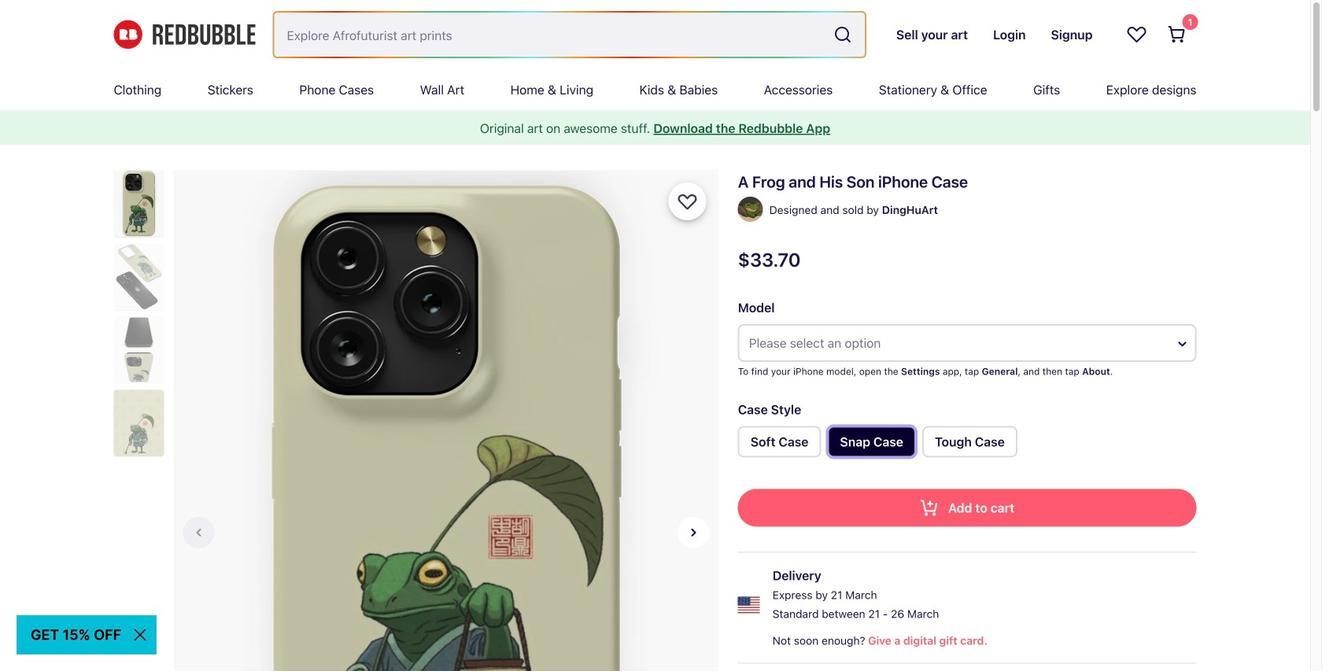 Task type: vqa. For each thing, say whether or not it's contained in the screenshot.
Search term search field
yes



Task type: locate. For each thing, give the bounding box(es) containing it.
8 menu item from the left
[[879, 69, 988, 110]]

5 menu item from the left
[[511, 69, 594, 110]]

None radio
[[738, 426, 821, 458], [923, 426, 1018, 458], [738, 426, 821, 458], [923, 426, 1018, 458]]

3 menu item from the left
[[299, 69, 374, 110]]

1 menu item from the left
[[114, 69, 162, 110]]

None field
[[274, 13, 865, 57]]

flag of us image
[[738, 594, 760, 616]]

menu item
[[114, 69, 162, 110], [208, 69, 253, 110], [299, 69, 374, 110], [420, 69, 465, 110], [511, 69, 594, 110], [640, 69, 718, 110], [764, 69, 833, 110], [879, 69, 988, 110], [1034, 69, 1061, 110], [1107, 69, 1197, 110]]

6 menu item from the left
[[640, 69, 718, 110]]

10 menu item from the left
[[1107, 69, 1197, 110]]

menu bar
[[114, 69, 1197, 110]]

Search term search field
[[274, 13, 827, 57]]

None radio
[[828, 426, 916, 458]]



Task type: describe. For each thing, give the bounding box(es) containing it.
2 menu item from the left
[[208, 69, 253, 110]]

7 menu item from the left
[[764, 69, 833, 110]]

case style option group
[[738, 426, 1197, 464]]

4 menu item from the left
[[420, 69, 465, 110]]

9 menu item from the left
[[1034, 69, 1061, 110]]

none radio inside case style option group
[[828, 426, 916, 458]]



